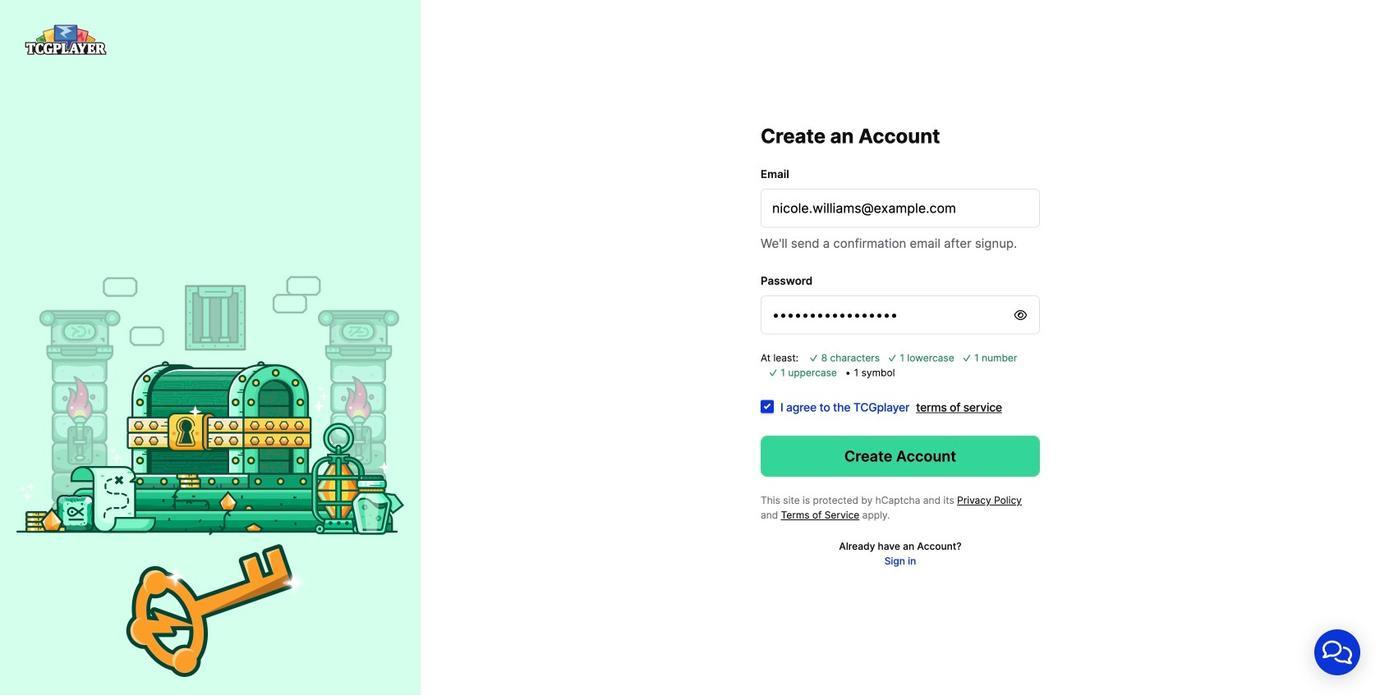 Task type: locate. For each thing, give the bounding box(es) containing it.
application
[[1295, 610, 1380, 696]]



Task type: describe. For each thing, give the bounding box(es) containing it.
Password password field
[[761, 296, 1040, 335]]

Email email field
[[761, 189, 1040, 228]]

hide your password button image
[[1014, 310, 1029, 321]]

tcgplayer.com image
[[25, 25, 107, 55]]



Task type: vqa. For each thing, say whether or not it's contained in the screenshot.
Hide your password button icon
yes



